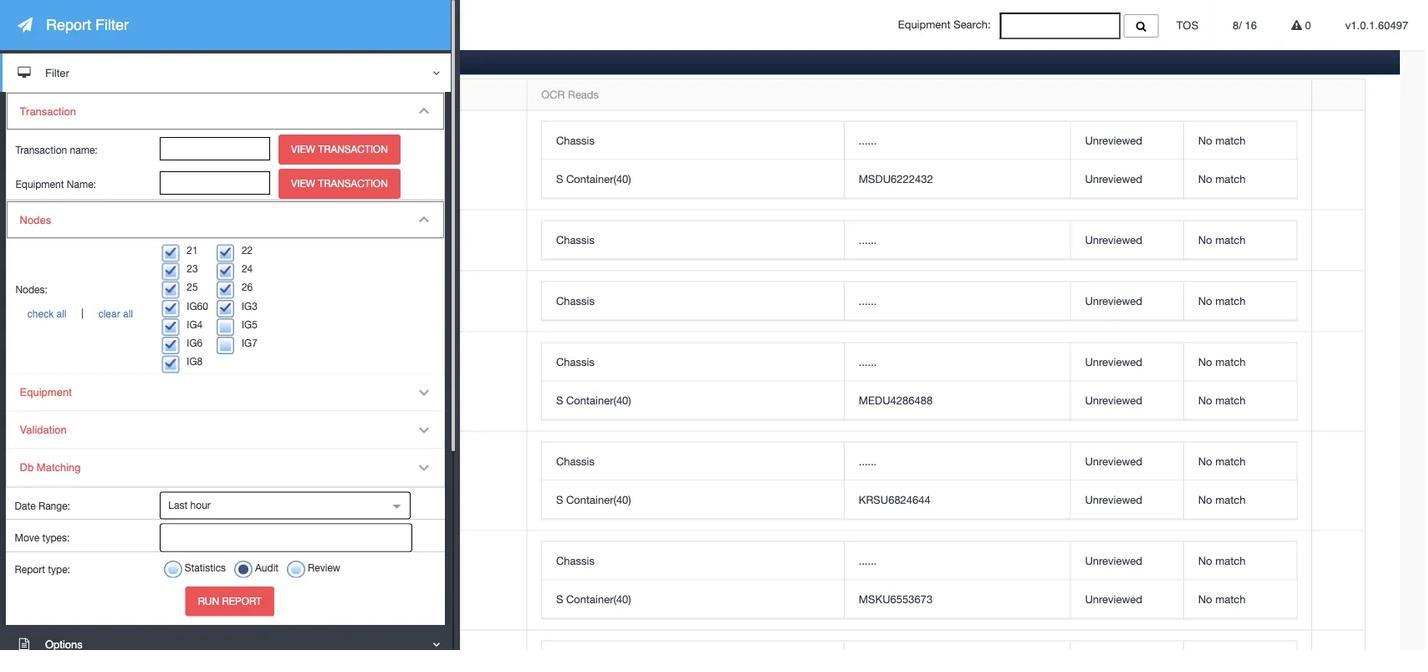 Task type: describe. For each thing, give the bounding box(es) containing it.
1 tab from the left
[[59, 46, 118, 74]]

13:24:31
[[131, 304, 173, 317]]

0
[[1302, 19, 1311, 31]]

2023- for 2023-10-16 13:25:03
[[71, 242, 99, 255]]

transaction up equipment name:
[[15, 144, 67, 155]]

last
[[168, 500, 188, 512]]

2 chassis cell from the top
[[542, 221, 844, 260]]

s container(40) for ig3
[[556, 394, 631, 407]]

no match cell for unreviewed cell for "medu4286488" cell
[[1183, 382, 1297, 420]]

entry
[[403, 375, 438, 388]]

23 inside nodes menu item
[[187, 263, 198, 275]]

13:23:53
[[131, 583, 173, 596]]

3 chassis cell from the top
[[542, 282, 844, 321]]

ap20231016001777 2023-10-16 13:25:03
[[71, 225, 173, 255]]

10 unreviewed from the top
[[1085, 593, 1142, 606]]

26
[[242, 282, 253, 293]]

6 match from the top
[[1215, 394, 1246, 407]]

cell containing ap20231016001772
[[57, 432, 299, 532]]

ap20231016001776 2023-10-16 13:24:54
[[71, 145, 173, 175]]

validation
[[20, 424, 67, 436]]

db matching link
[[7, 449, 444, 487]]

equipment for name:
[[15, 178, 64, 190]]

10 match from the top
[[1215, 593, 1246, 606]]

...... for msdu6222432
[[859, 134, 877, 147]]

|
[[79, 307, 86, 319]]

16 for ap20231016001771 2023-10-16 13:23:53
[[116, 583, 128, 596]]

8 unreviewed from the top
[[1085, 494, 1142, 506]]

check all
[[27, 309, 67, 320]]

node
[[314, 88, 341, 101]]

21 inside cell
[[314, 475, 326, 488]]

run
[[198, 596, 219, 608]]

report for report type:
[[15, 564, 45, 575]]

2 chassis from the top
[[556, 233, 595, 246]]

unreviewed cell for krsu6824644's ...... cell
[[1070, 443, 1183, 481]]

no for "medu4286488" cell
[[1198, 394, 1212, 407]]

2 unreviewed from the top
[[1085, 172, 1142, 185]]

s container(40) cell for msdu6222432
[[542, 160, 844, 198]]

view for transaction name:
[[291, 144, 315, 155]]

2023- for 2023-10-16 13:24:16
[[71, 384, 99, 397]]

db
[[20, 461, 34, 474]]

...... for medu4286488
[[859, 356, 877, 369]]

tos button
[[1160, 0, 1215, 50]]

0 button
[[1275, 0, 1328, 50]]

view transaction button for name:
[[279, 135, 400, 165]]

s for 21
[[556, 494, 563, 506]]

24
[[242, 263, 253, 275]]

unreviewed cell for fourth ...... cell from the bottom
[[1070, 282, 1183, 321]]

no match cell for unreviewed cell associated with msku6553673 cell
[[1183, 581, 1297, 619]]

review
[[308, 562, 340, 574]]

...... cell for msku6553673
[[844, 542, 1070, 581]]

ap20231016001774 2023-10-16 13:24:16
[[71, 366, 173, 397]]

cell containing ap20231016001775
[[57, 271, 299, 332]]

unreviewed cell for 2nd ...... cell
[[1070, 221, 1183, 260]]

21 inside nodes menu item
[[187, 244, 198, 256]]

transaction link
[[7, 93, 444, 130]]

7 match from the top
[[1215, 455, 1246, 468]]

3 ...... cell from the top
[[844, 282, 1070, 321]]

db matching
[[20, 461, 81, 474]]

25 cell
[[299, 111, 388, 210]]

nodes:
[[15, 284, 48, 296]]

ig4
[[187, 319, 203, 330]]

clear all
[[98, 309, 133, 320]]

date range:
[[15, 500, 70, 512]]

menu inside report filter navigation
[[6, 201, 445, 488]]

no for msdu6222432 cell
[[1198, 172, 1212, 185]]

run report button
[[185, 587, 274, 617]]

msdu6222432
[[859, 172, 933, 185]]

types:
[[42, 532, 70, 544]]

report type:
[[15, 564, 70, 575]]

transaction up 23 cell on the left top of the page
[[318, 178, 388, 190]]

16 for ap20231016001774 2023-10-16 13:24:16
[[116, 384, 128, 397]]

3 chassis from the top
[[556, 294, 595, 307]]

equipment inside menu
[[20, 386, 72, 399]]

3 unreviewed from the top
[[1085, 233, 1142, 246]]

...... for msku6553673
[[859, 555, 877, 568]]

16 for ap20231016001777 2023-10-16 13:25:03
[[116, 242, 128, 255]]

ap20231016001774
[[71, 366, 170, 379]]

msku6553673
[[859, 593, 933, 606]]

type:
[[48, 564, 70, 575]]

row containing transaction
[[57, 79, 1365, 111]]

16 inside 8/ 16 dropdown button
[[1245, 19, 1257, 31]]

hour
[[190, 500, 211, 512]]

ig3 for 21
[[314, 375, 331, 388]]

ig3 for ig5
[[242, 300, 257, 312]]

equipment for search:
[[898, 18, 951, 31]]

unreviewed cell for "medu4286488" cell
[[1070, 382, 1183, 420]]

ap20231016001772 2023-10-16 13:23:56
[[71, 466, 173, 496]]

2 ...... cell from the top
[[844, 221, 1070, 260]]

4 match from the top
[[1215, 294, 1246, 307]]

validation link
[[7, 412, 444, 449]]

no match for krsu6824644's ...... cell
[[1198, 455, 1246, 468]]

warning image
[[1291, 20, 1302, 31]]

s container(40) cell for msku6553673
[[542, 581, 844, 619]]

21 cell
[[299, 432, 388, 532]]

2023- for 2023-10-16 13:24:54
[[71, 162, 99, 175]]

no for ...... cell associated with msdu6222432
[[1198, 134, 1212, 147]]

statistics
[[185, 562, 226, 574]]

1 match from the top
[[1215, 134, 1246, 147]]

no for fourth ...... cell from the bottom
[[1198, 294, 1212, 307]]

nodes menu item
[[7, 201, 444, 374]]

ap20231016001771 2023-10-16 13:23:53
[[71, 566, 173, 596]]

move type
[[403, 88, 456, 101]]

13:25:03
[[131, 242, 173, 255]]

unreviewed cell for krsu6824644 cell
[[1070, 481, 1183, 520]]

9 unreviewed from the top
[[1085, 555, 1142, 568]]

krsu6824644 cell
[[844, 481, 1070, 520]]

8/
[[1233, 19, 1242, 31]]

search image
[[1136, 21, 1146, 32]]

22
[[242, 244, 253, 256]]

transaction down node
[[318, 144, 388, 155]]

23 cell
[[299, 210, 388, 271]]

2023- for 2023-10-16 13:23:56
[[71, 483, 99, 496]]

ap20231016001775 2023-10-16 13:24:31
[[71, 286, 173, 317]]

exit cell for 21
[[388, 432, 526, 532]]

1 unreviewed from the top
[[1085, 134, 1142, 147]]

v1.0.1.60497 button
[[1329, 0, 1425, 50]]

ig3 cell
[[299, 332, 388, 432]]

ig7
[[242, 337, 257, 349]]

ig6
[[187, 337, 203, 349]]

date
[[15, 500, 36, 512]]

4 s from the top
[[556, 593, 563, 606]]

ocr reads
[[541, 88, 599, 101]]

10- for 13:24:54
[[99, 162, 116, 175]]

search:
[[954, 18, 991, 31]]

2 match from the top
[[1215, 172, 1246, 185]]

2023- for 2023-10-16 13:24:31
[[71, 304, 99, 317]]

s for ig3
[[556, 394, 563, 407]]

move types:
[[15, 532, 70, 544]]

no for krsu6824644's ...... cell
[[1198, 455, 1212, 468]]

4 container(40) from the top
[[566, 593, 631, 606]]



Task type: locate. For each thing, give the bounding box(es) containing it.
report inside 'button'
[[222, 596, 262, 608]]

clear all link
[[86, 309, 145, 320]]

s container(40) cell
[[542, 160, 844, 198], [542, 382, 844, 420], [542, 481, 844, 520], [542, 581, 844, 619]]

row group
[[57, 111, 1365, 651], [542, 122, 1297, 198], [542, 343, 1297, 420], [542, 443, 1297, 520], [542, 542, 1297, 619]]

1 horizontal spatial ig3
[[314, 375, 331, 388]]

16 for ap20231016001775 2023-10-16 13:24:31
[[116, 304, 128, 317]]

8 no match cell from the top
[[1183, 481, 1297, 520]]

equipment name:
[[15, 178, 96, 190]]

view up 23 cell on the left top of the page
[[291, 178, 315, 190]]

1 horizontal spatial 25
[[314, 153, 326, 166]]

equipment left the search:
[[898, 18, 951, 31]]

10 unreviewed cell from the top
[[1070, 581, 1183, 619]]

16 inside ap20231016001774 2023-10-16 13:24:16
[[116, 384, 128, 397]]

3 unreviewed cell from the top
[[1070, 221, 1183, 260]]

unreviewed cell for msku6553673 cell
[[1070, 581, 1183, 619]]

no match for msku6553673 cell
[[1198, 593, 1246, 606]]

0 horizontal spatial all
[[56, 309, 67, 320]]

1 vertical spatial ig3
[[314, 375, 331, 388]]

move inside report filter navigation
[[15, 532, 40, 544]]

3 no match cell from the top
[[1183, 221, 1297, 260]]

tab
[[59, 46, 118, 74], [116, 46, 191, 74]]

0 vertical spatial 25
[[314, 153, 326, 166]]

0 vertical spatial ig3
[[242, 300, 257, 312]]

2 container(40) from the top
[[566, 394, 631, 407]]

filter link
[[0, 54, 451, 92]]

0 vertical spatial exit
[[403, 234, 425, 247]]

2 view transaction from the top
[[291, 178, 388, 190]]

row group for ig3
[[542, 343, 1297, 420]]

10- inside ap20231016001775 2023-10-16 13:24:31
[[99, 304, 116, 317]]

7 no from the top
[[1198, 455, 1212, 468]]

4 ...... cell from the top
[[844, 343, 1070, 382]]

s container(40) cell for krsu6824644
[[542, 481, 844, 520]]

no match for medu4286488's ...... cell
[[1198, 356, 1246, 369]]

filter down bars icon
[[45, 66, 69, 79]]

no match cell for unreviewed cell for ...... cell related to msku6553673
[[1183, 542, 1297, 581]]

view transaction button
[[279, 135, 400, 165], [279, 169, 400, 199]]

0 horizontal spatial move
[[15, 532, 40, 544]]

tab list
[[56, 46, 1400, 651]]

1 view transaction button from the top
[[279, 135, 400, 165]]

16 down ap20231016001772
[[116, 483, 128, 496]]

16 down ap20231016001777
[[116, 242, 128, 255]]

chassis cell for msdu6222432
[[542, 122, 844, 160]]

medu4286488 cell
[[844, 382, 1070, 420]]

0 horizontal spatial 25
[[187, 282, 198, 293]]

ap20231016001775
[[71, 286, 170, 299]]

2 no match cell from the top
[[1183, 160, 1297, 198]]

3 s container(40) from the top
[[556, 494, 631, 506]]

10- for 13:23:56
[[99, 483, 116, 496]]

view transaction for equipment name:
[[291, 178, 388, 190]]

0 vertical spatial report
[[46, 16, 91, 33]]

3 match from the top
[[1215, 233, 1246, 246]]

no
[[1198, 134, 1212, 147], [1198, 172, 1212, 185], [1198, 233, 1212, 246], [1198, 294, 1212, 307], [1198, 356, 1212, 369], [1198, 394, 1212, 407], [1198, 455, 1212, 468], [1198, 494, 1212, 506], [1198, 555, 1212, 568], [1198, 593, 1212, 606]]

13:23:56
[[131, 483, 173, 496]]

exit cell
[[388, 210, 526, 271], [388, 432, 526, 532]]

13:24:16
[[131, 384, 173, 397]]

16 inside ap20231016001772 2023-10-16 13:23:56
[[116, 483, 128, 496]]

ap20231016001776
[[71, 145, 170, 158]]

ap20231016001771
[[71, 566, 170, 579]]

move for move type
[[403, 88, 430, 101]]

...... cell for msdu6222432
[[844, 122, 1070, 160]]

0 vertical spatial equipment
[[898, 18, 951, 31]]

8 match from the top
[[1215, 494, 1246, 506]]

4 unreviewed from the top
[[1085, 294, 1142, 307]]

1 vertical spatial view transaction button
[[279, 169, 400, 199]]

1 vertical spatial exit
[[403, 475, 425, 488]]

equipment inside transaction menu item
[[15, 178, 64, 190]]

s container(40) cell for medu4286488
[[542, 382, 844, 420]]

name:
[[70, 144, 98, 155]]

...... cell for krsu6824644
[[844, 443, 1070, 481]]

v1.0.1.60497
[[1345, 19, 1408, 31]]

s container(40) for 25
[[556, 172, 631, 185]]

6 2023- from the top
[[71, 583, 99, 596]]

10- down ap20231016001776
[[99, 162, 116, 175]]

1 chassis cell from the top
[[542, 122, 844, 160]]

cell containing ap20231016001774
[[57, 332, 299, 432]]

bars image
[[69, 17, 82, 32]]

6 no match from the top
[[1198, 394, 1246, 407]]

6 ...... cell from the top
[[844, 542, 1070, 581]]

name:
[[67, 178, 96, 190]]

2023- inside ap20231016001772 2023-10-16 13:23:56
[[71, 483, 99, 496]]

5 unreviewed from the top
[[1085, 356, 1142, 369]]

10- inside ap20231016001772 2023-10-16 13:23:56
[[99, 483, 116, 496]]

1 no from the top
[[1198, 134, 1212, 147]]

msku6553673 cell
[[844, 581, 1070, 619]]

3 ...... from the top
[[859, 294, 877, 307]]

...... for krsu6824644
[[859, 455, 877, 468]]

view transaction button for name:
[[279, 169, 400, 199]]

0 horizontal spatial report
[[15, 564, 45, 575]]

7 no match from the top
[[1198, 455, 1246, 468]]

6 unreviewed cell from the top
[[1070, 382, 1183, 420]]

2 view transaction button from the top
[[279, 169, 400, 199]]

2 ...... from the top
[[859, 233, 877, 246]]

ig3 inside cell
[[314, 375, 331, 388]]

move for move types:
[[15, 532, 40, 544]]

ocr
[[541, 88, 565, 101]]

10- inside ap20231016001776 2023-10-16 13:24:54
[[99, 162, 116, 175]]

4 s container(40) from the top
[[556, 593, 631, 606]]

medu4286488
[[859, 394, 933, 407]]

equipment search:
[[898, 18, 1000, 31]]

check
[[27, 309, 54, 320]]

10- for 13:24:16
[[99, 384, 116, 397]]

23
[[314, 234, 326, 247], [187, 263, 198, 275]]

chassis cell for msku6553673
[[542, 542, 844, 581]]

audit
[[255, 562, 279, 574]]

10- down ap20231016001774
[[99, 384, 116, 397]]

report for report filter
[[46, 16, 91, 33]]

no match cell for unreviewed cell corresponding to fourth ...... cell from the bottom
[[1183, 282, 1297, 321]]

7 no match cell from the top
[[1183, 443, 1297, 481]]

nodes
[[20, 214, 51, 226]]

2 view from the top
[[291, 178, 315, 190]]

1 10- from the top
[[99, 162, 116, 175]]

row group for 21
[[542, 443, 1297, 520]]

no for ...... cell related to msku6553673
[[1198, 555, 1212, 568]]

matching
[[37, 461, 81, 474]]

unreviewed
[[1085, 134, 1142, 147], [1085, 172, 1142, 185], [1085, 233, 1142, 246], [1085, 294, 1142, 307], [1085, 356, 1142, 369], [1085, 394, 1142, 407], [1085, 455, 1142, 468], [1085, 494, 1142, 506], [1085, 555, 1142, 568], [1085, 593, 1142, 606]]

ig5
[[242, 319, 257, 330]]

1 vertical spatial move
[[15, 532, 40, 544]]

reads
[[568, 88, 599, 101]]

filter right bars icon
[[95, 16, 129, 33]]

container(40) for ig3
[[566, 394, 631, 407]]

2 vertical spatial report
[[222, 596, 262, 608]]

1 vertical spatial equipment
[[15, 178, 64, 190]]

ig8
[[187, 356, 203, 367]]

1 view from the top
[[291, 144, 315, 155]]

2 unreviewed cell from the top
[[1070, 160, 1183, 198]]

chassis for msku6553673
[[556, 555, 595, 568]]

grid
[[57, 79, 1365, 651]]

exit
[[403, 234, 425, 247], [403, 475, 425, 488]]

no for medu4286488's ...... cell
[[1198, 356, 1212, 369]]

13:24:54
[[131, 162, 173, 175]]

2 no match from the top
[[1198, 172, 1246, 185]]

move left type
[[403, 88, 430, 101]]

view transaction down node
[[291, 144, 388, 155]]

10- for 13:24:31
[[99, 304, 116, 317]]

report filter
[[46, 16, 129, 33]]

3 10- from the top
[[99, 304, 116, 317]]

8/ 16 button
[[1216, 0, 1274, 50]]

view transaction
[[291, 144, 388, 155], [291, 178, 388, 190]]

25 down node
[[314, 153, 326, 166]]

equipment up nodes
[[15, 178, 64, 190]]

1 no match cell from the top
[[1183, 122, 1297, 160]]

view for equipment name:
[[291, 178, 315, 190]]

4 ...... from the top
[[859, 356, 877, 369]]

1 horizontal spatial report
[[46, 16, 91, 33]]

no match cell for unreviewed cell associated with krsu6824644's ...... cell
[[1183, 443, 1297, 481]]

1 s container(40) from the top
[[556, 172, 631, 185]]

5 no match cell from the top
[[1183, 343, 1297, 382]]

10- inside ap20231016001771 2023-10-16 13:23:53
[[99, 583, 116, 596]]

9 unreviewed cell from the top
[[1070, 542, 1183, 581]]

16 down ap20231016001774
[[116, 384, 128, 397]]

no match cell for unreviewed cell for 2nd ...... cell
[[1183, 221, 1297, 260]]

match
[[1215, 134, 1246, 147], [1215, 172, 1246, 185], [1215, 233, 1246, 246], [1215, 294, 1246, 307], [1215, 356, 1246, 369], [1215, 394, 1246, 407], [1215, 455, 1246, 468], [1215, 494, 1246, 506], [1215, 555, 1246, 568], [1215, 593, 1246, 606]]

move left types:
[[15, 532, 40, 544]]

16 inside ap20231016001775 2023-10-16 13:24:31
[[116, 304, 128, 317]]

2 exit from the top
[[403, 475, 425, 488]]

1 vertical spatial report
[[15, 564, 45, 575]]

no for msku6553673 cell
[[1198, 593, 1212, 606]]

krsu6824644
[[859, 494, 931, 506]]

no for krsu6824644 cell
[[1198, 494, 1212, 506]]

no match for 2nd ...... cell
[[1198, 233, 1246, 246]]

25 inside cell
[[314, 153, 326, 166]]

10- down ap20231016001772
[[99, 483, 116, 496]]

view transaction up 23 cell on the left top of the page
[[291, 178, 388, 190]]

1 vertical spatial view transaction
[[291, 178, 388, 190]]

0 vertical spatial move
[[403, 88, 430, 101]]

25 inside nodes menu item
[[187, 282, 198, 293]]

1 unreviewed cell from the top
[[1070, 122, 1183, 160]]

2 2023- from the top
[[71, 242, 99, 255]]

s
[[556, 172, 563, 185], [556, 394, 563, 407], [556, 494, 563, 506], [556, 593, 563, 606]]

1 ...... from the top
[[859, 134, 877, 147]]

range:
[[38, 500, 70, 512]]

no for 2nd ...... cell
[[1198, 233, 1212, 246]]

7 unreviewed from the top
[[1085, 455, 1142, 468]]

9 no from the top
[[1198, 555, 1212, 568]]

unreviewed cell for ...... cell associated with msdu6222432
[[1070, 122, 1183, 160]]

10 no match cell from the top
[[1183, 581, 1297, 619]]

1 chassis from the top
[[556, 134, 595, 147]]

2023- inside ap20231016001776 2023-10-16 13:24:54
[[71, 162, 99, 175]]

1 vertical spatial 25
[[187, 282, 198, 293]]

4 unreviewed cell from the top
[[1070, 282, 1183, 321]]

chassis
[[556, 134, 595, 147], [556, 233, 595, 246], [556, 294, 595, 307], [556, 356, 595, 369], [556, 455, 595, 468], [556, 555, 595, 568]]

23 inside 23 cell
[[314, 234, 326, 247]]

2023- inside ap20231016001771 2023-10-16 13:23:53
[[71, 583, 99, 596]]

4 no from the top
[[1198, 294, 1212, 307]]

transaction name:
[[15, 144, 98, 155]]

0 vertical spatial 23
[[314, 234, 326, 247]]

10- down "ap20231016001775"
[[99, 304, 116, 317]]

container(40) for 21
[[566, 494, 631, 506]]

None field
[[1000, 13, 1121, 39], [160, 526, 181, 551], [1000, 13, 1121, 39], [160, 526, 181, 551]]

container(40)
[[566, 172, 631, 185], [566, 394, 631, 407], [566, 494, 631, 506], [566, 593, 631, 606]]

run report
[[198, 596, 262, 608]]

chassis cell for medu4286488
[[542, 343, 844, 382]]

view transaction for transaction name:
[[291, 144, 388, 155]]

0 vertical spatial 21
[[187, 244, 198, 256]]

transaction menu item
[[7, 93, 444, 200]]

all right the check
[[56, 309, 67, 320]]

4 chassis cell from the top
[[542, 343, 844, 382]]

chassis for msdu6222432
[[556, 134, 595, 147]]

ap20231016001777
[[71, 225, 170, 238]]

equipment link
[[7, 374, 444, 412]]

row containing ap20231016001775
[[57, 271, 1365, 332]]

16 inside ap20231016001776 2023-10-16 13:24:54
[[116, 162, 128, 175]]

...... cell
[[844, 122, 1070, 160], [844, 221, 1070, 260], [844, 282, 1070, 321], [844, 343, 1070, 382], [844, 443, 1070, 481], [844, 542, 1070, 581]]

8 no match from the top
[[1198, 494, 1246, 506]]

3 2023- from the top
[[71, 304, 99, 317]]

3 container(40) from the top
[[566, 494, 631, 506]]

0 horizontal spatial filter
[[45, 66, 69, 79]]

None text field
[[160, 137, 270, 161], [160, 171, 270, 195], [160, 137, 270, 161], [160, 171, 270, 195]]

1 horizontal spatial 21
[[314, 475, 326, 488]]

transaction up 'transaction name:'
[[20, 105, 76, 118]]

8 no from the top
[[1198, 494, 1212, 506]]

check all link
[[15, 309, 79, 320]]

6 unreviewed from the top
[[1085, 394, 1142, 407]]

cell containing ap20231016001777
[[57, 210, 299, 271]]

3 no match from the top
[[1198, 233, 1246, 246]]

2 s container(40) cell from the top
[[542, 382, 844, 420]]

1 horizontal spatial move
[[403, 88, 430, 101]]

23 up ig60
[[187, 263, 198, 275]]

ig3 inside nodes menu item
[[242, 300, 257, 312]]

5 chassis cell from the top
[[542, 443, 844, 481]]

report filter link
[[0, 0, 451, 50]]

10- down ap20231016001771
[[99, 583, 116, 596]]

unreviewed cell
[[1070, 122, 1183, 160], [1070, 160, 1183, 198], [1070, 221, 1183, 260], [1070, 282, 1183, 321], [1070, 343, 1183, 382], [1070, 382, 1183, 420], [1070, 443, 1183, 481], [1070, 481, 1183, 520], [1070, 542, 1183, 581], [1070, 581, 1183, 619]]

1 horizontal spatial 23
[[314, 234, 326, 247]]

16 for ap20231016001772 2023-10-16 13:23:56
[[116, 483, 128, 496]]

2 s from the top
[[556, 394, 563, 407]]

tab list containing transaction
[[56, 46, 1400, 651]]

0 horizontal spatial 21
[[187, 244, 198, 256]]

unreviewed cell for ...... cell related to msku6553673
[[1070, 542, 1183, 581]]

1 vertical spatial 23
[[187, 263, 198, 275]]

menu containing nodes
[[6, 201, 445, 488]]

no match cell for msdu6222432 cell unreviewed cell
[[1183, 160, 1297, 198]]

1 horizontal spatial all
[[123, 309, 133, 320]]

5 match from the top
[[1215, 356, 1246, 369]]

chassis cell for krsu6824644
[[542, 443, 844, 481]]

clear
[[98, 309, 120, 320]]

3 s from the top
[[556, 494, 563, 506]]

0 vertical spatial view transaction
[[291, 144, 388, 155]]

unreviewed cell for medu4286488's ...... cell
[[1070, 343, 1183, 382]]

grid containing transaction
[[57, 79, 1365, 651]]

6 chassis from the top
[[556, 555, 595, 568]]

2023- inside ap20231016001774 2023-10-16 13:24:16
[[71, 384, 99, 397]]

report
[[46, 16, 91, 33], [15, 564, 45, 575], [222, 596, 262, 608]]

...... cell for medu4286488
[[844, 343, 1070, 382]]

ig3
[[242, 300, 257, 312], [314, 375, 331, 388]]

cell containing ap20231016001776
[[57, 111, 299, 210]]

4 10- from the top
[[99, 384, 116, 397]]

no match cell for unreviewed cell for krsu6824644 cell
[[1183, 481, 1297, 520]]

all for check all
[[56, 309, 67, 320]]

5 no match from the top
[[1198, 356, 1246, 369]]

no match cell
[[1183, 122, 1297, 160], [1183, 160, 1297, 198], [1183, 221, 1297, 260], [1183, 282, 1297, 321], [1183, 343, 1297, 382], [1183, 382, 1297, 420], [1183, 443, 1297, 481], [1183, 481, 1297, 520], [1183, 542, 1297, 581], [1183, 581, 1297, 619]]

2 10- from the top
[[99, 242, 116, 255]]

no match for fourth ...... cell from the bottom
[[1198, 294, 1246, 307]]

16 down "ap20231016001775"
[[116, 304, 128, 317]]

all for clear all
[[123, 309, 133, 320]]

5 ...... cell from the top
[[844, 443, 1070, 481]]

transaction up the name:
[[71, 88, 127, 101]]

1 view transaction from the top
[[291, 144, 388, 155]]

move inside "row"
[[403, 88, 430, 101]]

s for 25
[[556, 172, 563, 185]]

chassis for medu4286488
[[556, 356, 595, 369]]

2 tab from the left
[[116, 46, 191, 74]]

10- inside ap20231016001777 2023-10-16 13:25:03
[[99, 242, 116, 255]]

entry cell
[[388, 332, 526, 432]]

1 vertical spatial filter
[[45, 66, 69, 79]]

no match cell for medu4286488's ...... cell's unreviewed cell
[[1183, 343, 1297, 382]]

16 inside ap20231016001777 2023-10-16 13:25:03
[[116, 242, 128, 255]]

exit for 21
[[403, 475, 425, 488]]

all
[[56, 309, 67, 320], [123, 309, 133, 320]]

1 vertical spatial view
[[291, 178, 315, 190]]

1 no match from the top
[[1198, 134, 1246, 147]]

exit for 23
[[403, 234, 425, 247]]

6 no from the top
[[1198, 394, 1212, 407]]

last hour
[[168, 500, 211, 512]]

no match for ...... cell associated with msdu6222432
[[1198, 134, 1246, 147]]

2 horizontal spatial report
[[222, 596, 262, 608]]

nodes link
[[7, 201, 444, 239]]

1 exit from the top
[[403, 234, 425, 247]]

2 vertical spatial equipment
[[20, 386, 72, 399]]

container(40) for 25
[[566, 172, 631, 185]]

1 exit cell from the top
[[388, 210, 526, 271]]

ig60
[[187, 300, 208, 312]]

25
[[314, 153, 326, 166], [187, 282, 198, 293]]

all right clear
[[123, 309, 133, 320]]

9 no match cell from the top
[[1183, 542, 1297, 581]]

10- for 13:25:03
[[99, 242, 116, 255]]

1 all from the left
[[56, 309, 67, 320]]

no match for msdu6222432 cell
[[1198, 172, 1246, 185]]

transaction inside "link"
[[20, 105, 76, 118]]

msdu6222432 cell
[[844, 160, 1070, 198]]

chassis for krsu6824644
[[556, 455, 595, 468]]

exit cell for 23
[[388, 210, 526, 271]]

tos
[[1176, 19, 1199, 31]]

exit inside "row"
[[403, 234, 425, 247]]

1 container(40) from the top
[[566, 172, 631, 185]]

1 vertical spatial exit cell
[[388, 432, 526, 532]]

3 no from the top
[[1198, 233, 1212, 246]]

10 no from the top
[[1198, 593, 1212, 606]]

10- inside ap20231016001774 2023-10-16 13:24:16
[[99, 384, 116, 397]]

16 down ap20231016001776
[[116, 162, 128, 175]]

exit right 23 cell on the left top of the page
[[403, 234, 425, 247]]

16
[[1245, 19, 1257, 31], [116, 162, 128, 175], [116, 242, 128, 255], [116, 304, 128, 317], [116, 384, 128, 397], [116, 483, 128, 496], [116, 583, 128, 596]]

16 for ap20231016001776 2023-10-16 13:24:54
[[116, 162, 128, 175]]

7 unreviewed cell from the top
[[1070, 443, 1183, 481]]

no match for ...... cell related to msku6553673
[[1198, 555, 1246, 568]]

report filter navigation
[[0, 0, 451, 651]]

9 match from the top
[[1215, 555, 1246, 568]]

16 inside ap20231016001771 2023-10-16 13:23:53
[[116, 583, 128, 596]]

no match cell for unreviewed cell associated with ...... cell associated with msdu6222432
[[1183, 122, 1297, 160]]

view transaction button up 23 cell on the left top of the page
[[279, 169, 400, 199]]

6 no match cell from the top
[[1183, 382, 1297, 420]]

0 horizontal spatial ig3
[[242, 300, 257, 312]]

row
[[57, 79, 1365, 111], [57, 111, 1365, 210], [542, 122, 1297, 160], [542, 160, 1297, 198], [57, 210, 1365, 271], [542, 221, 1297, 260], [57, 271, 1365, 332], [542, 282, 1297, 321], [57, 332, 1365, 432], [542, 343, 1297, 382], [542, 382, 1297, 420], [57, 432, 1365, 532], [542, 443, 1297, 481], [542, 481, 1297, 520], [57, 532, 1365, 631], [542, 542, 1297, 581], [542, 581, 1297, 619], [57, 631, 1365, 651], [542, 642, 1297, 651]]

0 vertical spatial view
[[291, 144, 315, 155]]

1 2023- from the top
[[71, 162, 99, 175]]

9 no match from the top
[[1198, 555, 1246, 568]]

2023- inside ap20231016001777 2023-10-16 13:25:03
[[71, 242, 99, 255]]

cell containing ap20231016001771
[[57, 532, 299, 631]]

equipment up validation
[[20, 386, 72, 399]]

23 right 22
[[314, 234, 326, 247]]

view down node
[[291, 144, 315, 155]]

0 horizontal spatial 23
[[187, 263, 198, 275]]

unreviewed cell for msdu6222432 cell
[[1070, 160, 1183, 198]]

no match for krsu6824644 cell
[[1198, 494, 1246, 506]]

s container(40)
[[556, 172, 631, 185], [556, 394, 631, 407], [556, 494, 631, 506], [556, 593, 631, 606]]

3 s container(40) cell from the top
[[542, 481, 844, 520]]

8/ 16
[[1233, 19, 1257, 31]]

1 vertical spatial 21
[[314, 475, 326, 488]]

row containing ap20231016001777
[[57, 210, 1365, 271]]

0 vertical spatial view transaction button
[[279, 135, 400, 165]]

6 ...... from the top
[[859, 555, 877, 568]]

row group for 25
[[542, 122, 1297, 198]]

transaction
[[71, 88, 127, 101], [20, 105, 76, 118], [318, 144, 388, 155], [15, 144, 67, 155], [318, 178, 388, 190]]

16 down ap20231016001771
[[116, 583, 128, 596]]

type
[[433, 88, 456, 101]]

1 horizontal spatial filter
[[95, 16, 129, 33]]

view transaction button down node
[[279, 135, 400, 165]]

1 ...... cell from the top
[[844, 122, 1070, 160]]

......
[[859, 134, 877, 147], [859, 233, 877, 246], [859, 294, 877, 307], [859, 356, 877, 369], [859, 455, 877, 468], [859, 555, 877, 568]]

10- for 13:23:53
[[99, 583, 116, 596]]

2 s container(40) from the top
[[556, 394, 631, 407]]

0 vertical spatial filter
[[95, 16, 129, 33]]

menu
[[6, 201, 445, 488]]

s container(40) for 21
[[556, 494, 631, 506]]

4 chassis from the top
[[556, 356, 595, 369]]

filter
[[95, 16, 129, 33], [45, 66, 69, 79]]

2023- inside ap20231016001775 2023-10-16 13:24:31
[[71, 304, 99, 317]]

exit right 21 cell
[[403, 475, 425, 488]]

cell
[[57, 111, 299, 210], [388, 111, 526, 210], [1311, 111, 1365, 210], [57, 210, 299, 271], [1311, 210, 1365, 271], [57, 271, 299, 332], [299, 271, 388, 332], [388, 271, 526, 332], [1311, 271, 1365, 332], [57, 332, 299, 432], [1311, 332, 1365, 432], [57, 432, 299, 532], [1311, 432, 1365, 532], [57, 532, 299, 631], [299, 532, 388, 631], [388, 532, 526, 631], [1311, 532, 1365, 631], [299, 631, 388, 651], [388, 631, 526, 651], [1311, 631, 1365, 651], [542, 642, 844, 651], [844, 642, 1070, 651], [1070, 642, 1183, 651], [1183, 642, 1297, 651]]

25 up ig60
[[187, 282, 198, 293]]

10- down ap20231016001777
[[99, 242, 116, 255]]

view
[[291, 144, 315, 155], [291, 178, 315, 190]]

21
[[187, 244, 198, 256], [314, 475, 326, 488]]

0 vertical spatial exit cell
[[388, 210, 526, 271]]

move
[[403, 88, 430, 101], [15, 532, 40, 544]]

chassis cell
[[542, 122, 844, 160], [542, 221, 844, 260], [542, 282, 844, 321], [542, 343, 844, 382], [542, 443, 844, 481], [542, 542, 844, 581]]

16 right 8/
[[1245, 19, 1257, 31]]

ap20231016001772
[[71, 466, 170, 479]]



Task type: vqa. For each thing, say whether or not it's contained in the screenshot.
the Back to Results button
no



